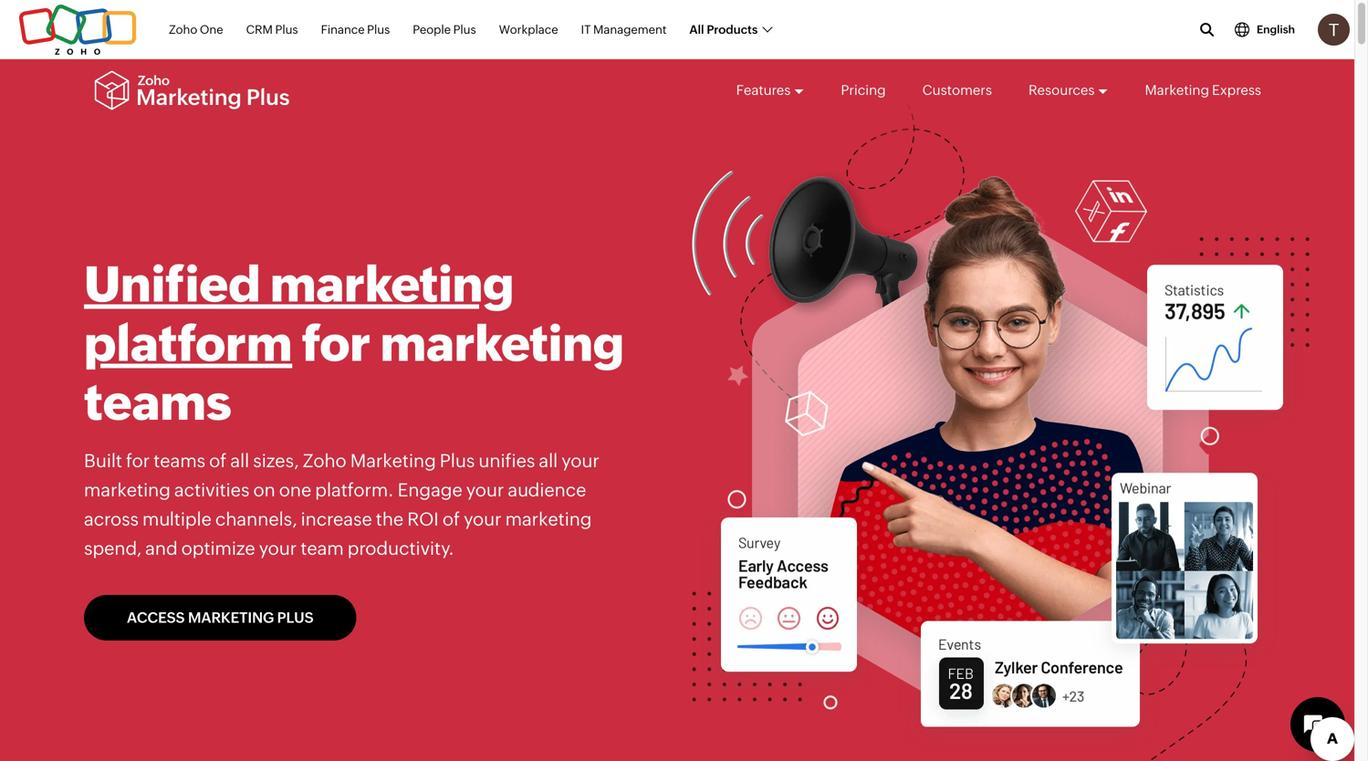 Task type: describe. For each thing, give the bounding box(es) containing it.
productivity.
[[348, 538, 454, 559]]

it
[[581, 23, 591, 36]]

plus inside "built for teams of all sizes, zoho marketing plus unifies all your marketing activities on one platform. engage your audience across multiple channels, increase the roi of your marketing spend, and optimize your team productivity."
[[440, 450, 475, 471]]

for marketing teams
[[84, 315, 624, 431]]

access marketing plus link
[[84, 595, 357, 641]]

one
[[279, 480, 312, 501]]

across
[[84, 509, 139, 530]]

resources link
[[1029, 66, 1109, 115]]

crm plus
[[246, 23, 298, 36]]

0 horizontal spatial of
[[209, 450, 227, 471]]

team
[[301, 538, 344, 559]]

plus for finance plus
[[367, 23, 390, 36]]

workplace
[[499, 23, 558, 36]]

products
[[707, 23, 758, 36]]

unifies
[[479, 450, 535, 471]]

plus down team
[[277, 609, 314, 626]]

2 all from the left
[[539, 450, 558, 471]]

zoho inside "built for teams of all sizes, zoho marketing plus unifies all your marketing activities on one platform. engage your audience across multiple channels, increase the roi of your marketing spend, and optimize your team productivity."
[[303, 450, 347, 471]]

resources
[[1029, 82, 1095, 98]]

optimize
[[181, 538, 255, 559]]

built for teams of all sizes, zoho marketing plus unifies all your marketing activities on one platform. engage your audience across multiple channels, increase the roi of your marketing spend, and optimize your team productivity.
[[84, 450, 600, 559]]

crm
[[246, 23, 273, 36]]

it management
[[581, 23, 667, 36]]

for inside "built for teams of all sizes, zoho marketing plus unifies all your marketing activities on one platform. engage your audience across multiple channels, increase the roi of your marketing spend, and optimize your team productivity."
[[126, 450, 150, 471]]

for inside for marketing teams
[[302, 315, 371, 372]]

people
[[413, 23, 451, 36]]

access
[[127, 609, 185, 626]]

one
[[200, 23, 223, 36]]

zoho one link
[[169, 13, 223, 47]]

terry turtle image
[[1318, 14, 1350, 46]]

english
[[1257, 23, 1295, 36]]

0 horizontal spatial marketing
[[188, 609, 274, 626]]

all products
[[690, 23, 758, 36]]

marketing express link
[[1145, 66, 1262, 115]]

all
[[690, 23, 704, 36]]

features
[[736, 82, 791, 98]]

plus for people plus
[[453, 23, 476, 36]]

marketing inside unified marketing platform
[[270, 256, 514, 313]]

marketing inside "built for teams of all sizes, zoho marketing plus unifies all your marketing activities on one platform. engage your audience across multiple channels, increase the roi of your marketing spend, and optimize your team productivity."
[[350, 450, 436, 471]]

0 vertical spatial zoho
[[169, 23, 197, 36]]

unified marketing platform for digital marketers image
[[692, 169, 1210, 721]]

your up audience
[[562, 450, 600, 471]]



Task type: locate. For each thing, give the bounding box(es) containing it.
unified
[[84, 256, 261, 313]]

plus up engage
[[440, 450, 475, 471]]

and
[[145, 538, 178, 559]]

1 horizontal spatial for
[[302, 315, 371, 372]]

roi
[[407, 509, 439, 530]]

teams
[[84, 374, 232, 431], [154, 450, 206, 471]]

finance plus
[[321, 23, 390, 36]]

all left sizes,
[[230, 450, 249, 471]]

plus right people
[[453, 23, 476, 36]]

sizes,
[[253, 450, 299, 471]]

1 all from the left
[[230, 450, 249, 471]]

teams for for marketing teams
[[84, 374, 232, 431]]

marketing express
[[1145, 82, 1262, 98]]

marketing up engage
[[350, 450, 436, 471]]

teams inside for marketing teams
[[84, 374, 232, 431]]

your down "unifies"
[[466, 480, 504, 501]]

1 vertical spatial of
[[443, 509, 460, 530]]

plus
[[275, 23, 298, 36], [367, 23, 390, 36], [453, 23, 476, 36], [440, 450, 475, 471], [277, 609, 314, 626]]

platform.
[[315, 480, 394, 501]]

1 horizontal spatial marketing
[[350, 450, 436, 471]]

0 vertical spatial of
[[209, 450, 227, 471]]

1 horizontal spatial all
[[539, 450, 558, 471]]

1 vertical spatial marketing
[[350, 450, 436, 471]]

all
[[230, 450, 249, 471], [539, 450, 558, 471]]

workplace link
[[499, 13, 558, 47]]

plus right finance
[[367, 23, 390, 36]]

zoho marketingplus logo image
[[93, 70, 291, 110]]

0 vertical spatial for
[[302, 315, 371, 372]]

plus inside "link"
[[275, 23, 298, 36]]

audience
[[508, 480, 587, 501]]

people plus link
[[413, 13, 476, 47]]

teams for built for teams of all sizes, zoho marketing plus unifies all your marketing activities on one platform. engage your audience across multiple channels, increase the roi of your marketing spend, and optimize your team productivity.
[[154, 450, 206, 471]]

of
[[209, 450, 227, 471], [443, 509, 460, 530]]

finance plus link
[[321, 13, 390, 47]]

0 vertical spatial teams
[[84, 374, 232, 431]]

channels,
[[215, 509, 297, 530]]

plus for crm plus
[[275, 23, 298, 36]]

of right "roi"
[[443, 509, 460, 530]]

people plus
[[413, 23, 476, 36]]

plus right crm
[[275, 23, 298, 36]]

zoho one
[[169, 23, 223, 36]]

multiple
[[142, 509, 212, 530]]

marketing
[[270, 256, 514, 313], [380, 315, 624, 372], [84, 480, 171, 501], [505, 509, 592, 530]]

0 horizontal spatial zoho
[[169, 23, 197, 36]]

1 vertical spatial teams
[[154, 450, 206, 471]]

your down channels,
[[259, 538, 297, 559]]

2 vertical spatial marketing
[[188, 609, 274, 626]]

pricing
[[841, 82, 886, 98]]

express
[[1212, 82, 1262, 98]]

built
[[84, 450, 122, 471]]

0 horizontal spatial for
[[126, 450, 150, 471]]

all up audience
[[539, 450, 558, 471]]

0 vertical spatial marketing
[[1145, 82, 1210, 98]]

on
[[253, 480, 275, 501]]

of up activities
[[209, 450, 227, 471]]

all products link
[[690, 13, 772, 47]]

your
[[562, 450, 600, 471], [466, 480, 504, 501], [464, 509, 502, 530], [259, 538, 297, 559]]

marketing down optimize
[[188, 609, 274, 626]]

marketing inside for marketing teams
[[380, 315, 624, 372]]

teams up activities
[[154, 450, 206, 471]]

customers link
[[923, 66, 992, 115]]

customers
[[923, 82, 992, 98]]

crm plus link
[[246, 13, 298, 47]]

access marketing plus
[[127, 609, 314, 626]]

zoho up one
[[303, 450, 347, 471]]

teams down platform
[[84, 374, 232, 431]]

unified marketing platform
[[84, 256, 514, 372]]

0 horizontal spatial all
[[230, 450, 249, 471]]

marketing left express
[[1145, 82, 1210, 98]]

management
[[593, 23, 667, 36]]

engage
[[398, 480, 463, 501]]

it management link
[[581, 13, 667, 47]]

1 horizontal spatial of
[[443, 509, 460, 530]]

plus inside 'link'
[[367, 23, 390, 36]]

activities
[[174, 480, 250, 501]]

your right "roi"
[[464, 509, 502, 530]]

spend,
[[84, 538, 142, 559]]

the
[[376, 509, 404, 530]]

teams inside "built for teams of all sizes, zoho marketing plus unifies all your marketing activities on one platform. engage your audience across multiple channels, increase the roi of your marketing spend, and optimize your team productivity."
[[154, 450, 206, 471]]

1 horizontal spatial zoho
[[303, 450, 347, 471]]

zoho left one
[[169, 23, 197, 36]]

platform
[[84, 315, 292, 372]]

increase
[[301, 509, 372, 530]]

marketing
[[1145, 82, 1210, 98], [350, 450, 436, 471], [188, 609, 274, 626]]

zoho
[[169, 23, 197, 36], [303, 450, 347, 471]]

features link
[[736, 66, 805, 115]]

finance
[[321, 23, 365, 36]]

pricing link
[[841, 66, 886, 115]]

1 vertical spatial zoho
[[303, 450, 347, 471]]

1 vertical spatial for
[[126, 450, 150, 471]]

2 horizontal spatial marketing
[[1145, 82, 1210, 98]]

for
[[302, 315, 371, 372], [126, 450, 150, 471]]



Task type: vqa. For each thing, say whether or not it's contained in the screenshot.
all
yes



